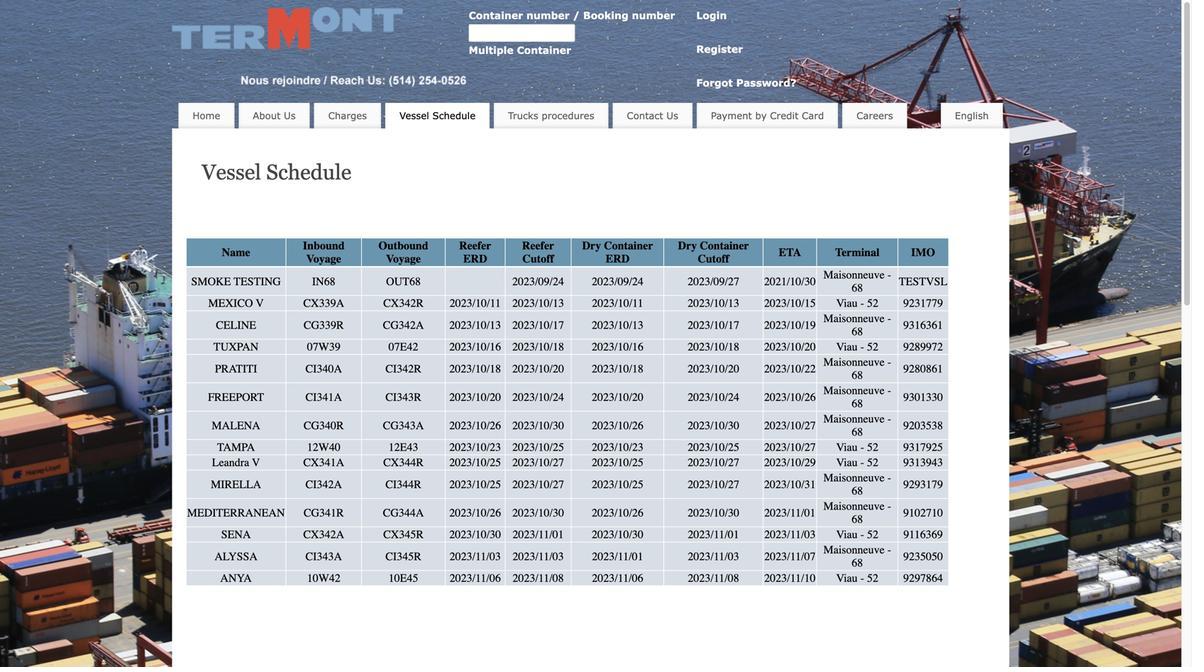 Task type: describe. For each thing, give the bounding box(es) containing it.
/
[[573, 9, 580, 21]]

container number / booking number
[[469, 9, 675, 21]]

trucks
[[508, 110, 539, 122]]

credit
[[771, 110, 799, 122]]

0 vertical spatial container
[[469, 9, 523, 21]]

card
[[802, 110, 824, 122]]

booking
[[584, 9, 629, 21]]

login
[[697, 9, 727, 21]]

us for contact us
[[667, 110, 679, 122]]

vessel schedule link
[[386, 103, 490, 128]]

contact us link
[[613, 103, 693, 128]]

banner containing container number / booking number
[[172, 7, 1010, 145]]

contact us
[[627, 110, 679, 122]]

2 number from the left
[[632, 9, 675, 21]]

1 vertical spatial schedule
[[266, 160, 352, 184]]

multiple container
[[469, 44, 572, 56]]

procedures
[[542, 110, 595, 122]]

0 vertical spatial vessel schedule
[[400, 110, 476, 122]]

1 horizontal spatial schedule
[[433, 110, 476, 122]]

english link
[[941, 103, 1004, 128]]

forgot
[[697, 77, 733, 89]]

forgot password? link
[[697, 77, 797, 89]]

none text field inside banner
[[469, 24, 576, 42]]



Task type: locate. For each thing, give the bounding box(es) containing it.
schedule left trucks
[[433, 110, 476, 122]]

1 vertical spatial vessel schedule
[[202, 160, 352, 184]]

english
[[955, 110, 989, 122]]

0 horizontal spatial vessel schedule
[[202, 160, 352, 184]]

0 horizontal spatial number
[[527, 9, 570, 21]]

trucks procedures link
[[494, 103, 609, 128]]

container
[[469, 9, 523, 21], [517, 44, 572, 56]]

schedule
[[433, 110, 476, 122], [266, 160, 352, 184]]

careers
[[857, 110, 894, 122]]

number right booking
[[632, 9, 675, 21]]

us right about
[[284, 110, 296, 122]]

charges link
[[314, 103, 381, 128]]

us inside contact us link
[[667, 110, 679, 122]]

None text field
[[469, 24, 576, 42]]

0 horizontal spatial us
[[284, 110, 296, 122]]

multiple container link
[[469, 44, 572, 56]]

about
[[253, 110, 281, 122]]

payment by credit card
[[711, 110, 824, 122]]

careers link
[[843, 103, 908, 128]]

vessel
[[400, 110, 429, 122], [202, 160, 261, 184]]

1 number from the left
[[527, 9, 570, 21]]

home link
[[179, 103, 235, 128]]

home
[[193, 110, 220, 122]]

us right contact
[[667, 110, 679, 122]]

payment
[[711, 110, 752, 122]]

about us
[[253, 110, 296, 122]]

us inside about us link
[[284, 110, 296, 122]]

banner
[[172, 7, 1010, 145]]

termont image
[[172, 7, 403, 49]]

login link
[[697, 9, 727, 21]]

0 vertical spatial schedule
[[433, 110, 476, 122]]

schedule down about us link
[[266, 160, 352, 184]]

number left /
[[527, 9, 570, 21]]

vessel right the charges
[[400, 110, 429, 122]]

multiple
[[469, 44, 514, 56]]

contact
[[627, 110, 664, 122]]

1 vertical spatial container
[[517, 44, 572, 56]]

1 vertical spatial vessel
[[202, 160, 261, 184]]

0 horizontal spatial schedule
[[266, 160, 352, 184]]

container up multiple
[[469, 9, 523, 21]]

2 us from the left
[[667, 110, 679, 122]]

register
[[697, 43, 743, 55]]

1 horizontal spatial vessel schedule
[[400, 110, 476, 122]]

forgot password?
[[697, 77, 797, 89]]

trucks procedures
[[508, 110, 595, 122]]

container down container number / booking number
[[517, 44, 572, 56]]

0 vertical spatial vessel
[[400, 110, 429, 122]]

vessel schedule
[[400, 110, 476, 122], [202, 160, 352, 184]]

1 horizontal spatial us
[[667, 110, 679, 122]]

vessel down home link
[[202, 160, 261, 184]]

about us link
[[239, 103, 310, 128]]

by
[[756, 110, 767, 122]]

us for about us
[[284, 110, 296, 122]]

1 us from the left
[[284, 110, 296, 122]]

1 horizontal spatial number
[[632, 9, 675, 21]]

1 horizontal spatial vessel
[[400, 110, 429, 122]]

payment by credit card link
[[697, 103, 839, 128]]

password?
[[737, 77, 797, 89]]

number
[[527, 9, 570, 21], [632, 9, 675, 21]]

charges
[[328, 110, 367, 122]]

0 horizontal spatial vessel
[[202, 160, 261, 184]]

us
[[284, 110, 296, 122], [667, 110, 679, 122]]

register link
[[697, 43, 743, 55]]



Task type: vqa. For each thing, say whether or not it's contained in the screenshot.
WORDPRESS. link
no



